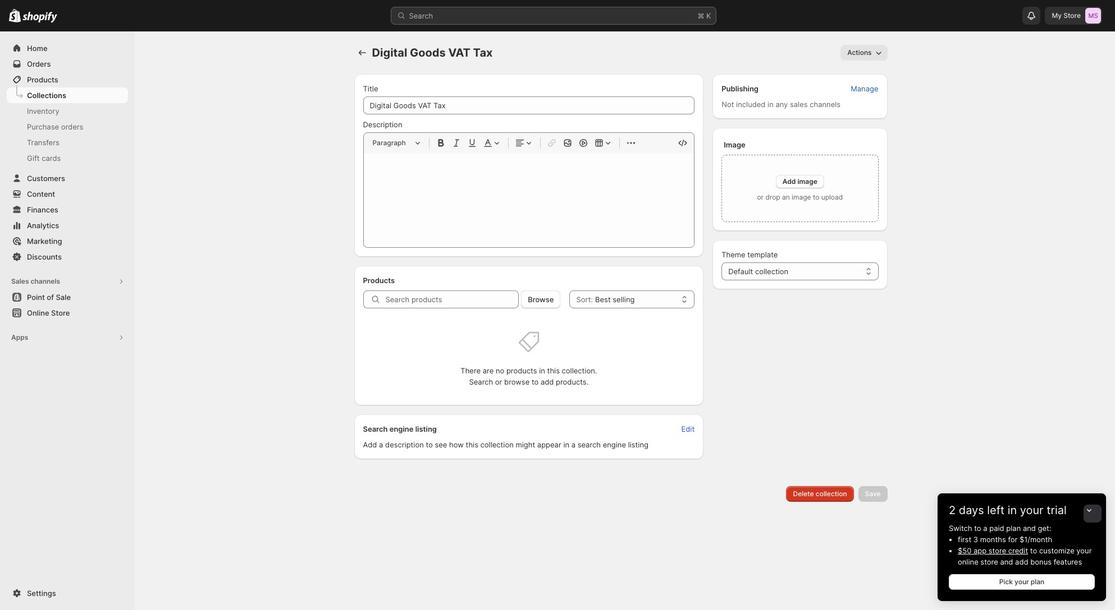 Task type: describe. For each thing, give the bounding box(es) containing it.
selling
[[613, 295, 635, 304]]

gift
[[27, 154, 40, 163]]

0 horizontal spatial a
[[379, 441, 383, 450]]

store for online store
[[51, 309, 70, 318]]

any
[[776, 100, 788, 109]]

tax
[[473, 46, 493, 60]]

cards
[[42, 154, 61, 163]]

delete collection
[[793, 490, 847, 499]]

collections link
[[7, 88, 128, 103]]

sale
[[56, 293, 71, 302]]

Search products text field
[[386, 291, 519, 309]]

0 vertical spatial products
[[27, 75, 58, 84]]

inventory
[[27, 107, 59, 116]]

collection.
[[562, 367, 597, 376]]

1 horizontal spatial shopify image
[[23, 12, 57, 23]]

no
[[496, 367, 504, 376]]

add a description to see how this collection might appear in a search engine listing
[[363, 441, 649, 450]]

save
[[865, 490, 881, 499]]

best
[[595, 295, 611, 304]]

default
[[728, 267, 753, 276]]

and for store
[[1000, 558, 1013, 567]]

1 horizontal spatial engine
[[603, 441, 626, 450]]

gift cards link
[[7, 150, 128, 166]]

sales
[[790, 100, 808, 109]]

settings link
[[7, 586, 128, 602]]

analytics
[[27, 221, 59, 230]]

analytics link
[[7, 218, 128, 234]]

channels inside button
[[31, 277, 60, 286]]

orders
[[61, 122, 83, 131]]

1 horizontal spatial or
[[757, 193, 764, 202]]

bonus
[[1031, 558, 1052, 567]]

1 horizontal spatial a
[[572, 441, 576, 450]]

pick
[[999, 578, 1013, 587]]

1 vertical spatial listing
[[628, 441, 649, 450]]

collection for delete collection
[[816, 490, 847, 499]]

delete
[[793, 490, 814, 499]]

in inside there are no products in this collection. search or browse to add products.
[[539, 367, 545, 376]]

digital goods vat tax
[[372, 46, 493, 60]]

left
[[987, 504, 1005, 518]]

2 days left in your trial
[[949, 504, 1067, 518]]

point of sale button
[[0, 290, 135, 305]]

browse
[[528, 295, 554, 304]]

sort:
[[576, 295, 593, 304]]

or drop an image to upload
[[757, 193, 843, 202]]

1 horizontal spatial plan
[[1031, 578, 1045, 587]]

see
[[435, 441, 447, 450]]

customers
[[27, 174, 65, 183]]

purchase
[[27, 122, 59, 131]]

products link
[[7, 72, 128, 88]]

edit button
[[675, 422, 701, 437]]

this inside there are no products in this collection. search or browse to add products.
[[547, 367, 560, 376]]

my store image
[[1085, 8, 1101, 24]]

there are no products in this collection. search or browse to add products.
[[461, 367, 597, 387]]

inventory link
[[7, 103, 128, 119]]

2
[[949, 504, 956, 518]]

to inside 'to customize your online store and add bonus features'
[[1030, 547, 1037, 556]]

purchase orders
[[27, 122, 83, 131]]

included
[[736, 100, 766, 109]]

add inside there are no products in this collection. search or browse to add products.
[[541, 378, 554, 387]]

save button
[[858, 487, 888, 503]]

my
[[1052, 11, 1062, 20]]

how
[[449, 441, 464, 450]]

days
[[959, 504, 984, 518]]

customers link
[[7, 171, 128, 186]]

months
[[980, 536, 1006, 545]]

purchase orders link
[[7, 119, 128, 135]]

publishing
[[722, 84, 759, 93]]

content link
[[7, 186, 128, 202]]

app
[[974, 547, 987, 556]]

to customize your online store and add bonus features
[[958, 547, 1092, 567]]

your inside 'to customize your online store and add bonus features'
[[1077, 547, 1092, 556]]

not
[[722, 100, 734, 109]]

0 vertical spatial store
[[989, 547, 1006, 556]]

vat
[[448, 46, 471, 60]]

description
[[363, 120, 402, 129]]

search inside there are no products in this collection. search or browse to add products.
[[469, 378, 493, 387]]

actions button
[[841, 45, 888, 61]]

trial
[[1047, 504, 1067, 518]]

to inside there are no products in this collection. search or browse to add products.
[[532, 378, 539, 387]]

0 vertical spatial plan
[[1006, 524, 1021, 533]]

template
[[748, 250, 778, 259]]

collection for default collection
[[755, 267, 788, 276]]

orders
[[27, 60, 51, 69]]

customize
[[1039, 547, 1075, 556]]

theme
[[722, 250, 746, 259]]

apps
[[11, 334, 28, 342]]

0 horizontal spatial shopify image
[[9, 9, 21, 22]]

add for add image
[[783, 177, 796, 186]]

store inside 'to customize your online store and add bonus features'
[[981, 558, 998, 567]]

might
[[516, 441, 535, 450]]

3
[[974, 536, 978, 545]]

actions
[[847, 48, 872, 57]]

sort: best selling
[[576, 295, 635, 304]]



Task type: vqa. For each thing, say whether or not it's contained in the screenshot.
Add apps button
no



Task type: locate. For each thing, give the bounding box(es) containing it.
$1/month
[[1020, 536, 1052, 545]]

0 horizontal spatial collection
[[480, 441, 514, 450]]

1 vertical spatial products
[[363, 276, 395, 285]]

paragraph
[[373, 139, 406, 147]]

0 horizontal spatial or
[[495, 378, 502, 387]]

2 vertical spatial search
[[363, 425, 388, 434]]

0 vertical spatial add
[[783, 177, 796, 186]]

0 horizontal spatial products
[[27, 75, 58, 84]]

for
[[1008, 536, 1018, 545]]

image up or drop an image to upload
[[798, 177, 818, 186]]

store
[[989, 547, 1006, 556], [981, 558, 998, 567]]

online
[[27, 309, 49, 318]]

1 vertical spatial this
[[466, 441, 478, 450]]

0 horizontal spatial this
[[466, 441, 478, 450]]

store down the sale
[[51, 309, 70, 318]]

a left search
[[572, 441, 576, 450]]

collection inside delete collection button
[[816, 490, 847, 499]]

upload
[[821, 193, 843, 202]]

channels right sales
[[810, 100, 841, 109]]

1 vertical spatial store
[[981, 558, 998, 567]]

0 horizontal spatial add
[[363, 441, 377, 450]]

search engine listing
[[363, 425, 437, 434]]

browse
[[504, 378, 530, 387]]

0 horizontal spatial add
[[541, 378, 554, 387]]

delete collection button
[[786, 487, 854, 503]]

online store
[[27, 309, 70, 318]]

or left drop
[[757, 193, 764, 202]]

or down no at the bottom left
[[495, 378, 502, 387]]

this up products.
[[547, 367, 560, 376]]

title
[[363, 84, 378, 93]]

0 horizontal spatial plan
[[1006, 524, 1021, 533]]

0 horizontal spatial store
[[51, 309, 70, 318]]

add down credit
[[1015, 558, 1029, 567]]

or
[[757, 193, 764, 202], [495, 378, 502, 387]]

collections
[[27, 91, 66, 100]]

online
[[958, 558, 979, 567]]

collection right delete at the right of the page
[[816, 490, 847, 499]]

2 horizontal spatial search
[[469, 378, 493, 387]]

1 horizontal spatial channels
[[810, 100, 841, 109]]

0 vertical spatial and
[[1023, 524, 1036, 533]]

not included in any sales channels
[[722, 100, 841, 109]]

settings
[[27, 590, 56, 599]]

store right my
[[1064, 11, 1081, 20]]

2 horizontal spatial collection
[[816, 490, 847, 499]]

search for search
[[409, 11, 433, 20]]

add up "an"
[[783, 177, 796, 186]]

a
[[379, 441, 383, 450], [572, 441, 576, 450], [983, 524, 988, 533]]

$50 app store credit
[[958, 547, 1028, 556]]

my store
[[1052, 11, 1081, 20]]

store down months
[[989, 547, 1006, 556]]

image right "an"
[[792, 193, 811, 202]]

and for plan
[[1023, 524, 1036, 533]]

online store link
[[7, 305, 128, 321]]

1 vertical spatial and
[[1000, 558, 1013, 567]]

your right pick
[[1015, 578, 1029, 587]]

engine right search
[[603, 441, 626, 450]]

0 vertical spatial add
[[541, 378, 554, 387]]

a left paid
[[983, 524, 988, 533]]

in left any
[[768, 100, 774, 109]]

your up features
[[1077, 547, 1092, 556]]

add for add a description to see how this collection might appear in a search engine listing
[[363, 441, 377, 450]]

in right products
[[539, 367, 545, 376]]

1 horizontal spatial and
[[1023, 524, 1036, 533]]

collection
[[755, 267, 788, 276], [480, 441, 514, 450], [816, 490, 847, 499]]

plan
[[1006, 524, 1021, 533], [1031, 578, 1045, 587]]

1 vertical spatial search
[[469, 378, 493, 387]]

your up get:
[[1020, 504, 1044, 518]]

appear
[[537, 441, 561, 450]]

0 vertical spatial or
[[757, 193, 764, 202]]

gift cards
[[27, 154, 61, 163]]

1 vertical spatial store
[[51, 309, 70, 318]]

1 vertical spatial engine
[[603, 441, 626, 450]]

apps button
[[7, 330, 128, 346]]

manage button
[[844, 81, 885, 97]]

2 vertical spatial collection
[[816, 490, 847, 499]]

to
[[813, 193, 820, 202], [532, 378, 539, 387], [426, 441, 433, 450], [974, 524, 981, 533], [1030, 547, 1037, 556]]

default collection
[[728, 267, 788, 276]]

store
[[1064, 11, 1081, 20], [51, 309, 70, 318]]

a left description
[[379, 441, 383, 450]]

0 horizontal spatial channels
[[31, 277, 60, 286]]

⌘
[[698, 11, 704, 20]]

⌘ k
[[698, 11, 711, 20]]

store inside button
[[51, 309, 70, 318]]

sales channels button
[[7, 274, 128, 290]]

search up description
[[363, 425, 388, 434]]

this
[[547, 367, 560, 376], [466, 441, 478, 450]]

add down search engine listing
[[363, 441, 377, 450]]

sales channels
[[11, 277, 60, 286]]

point of sale
[[27, 293, 71, 302]]

1 vertical spatial your
[[1077, 547, 1092, 556]]

image
[[724, 140, 746, 149]]

finances link
[[7, 202, 128, 218]]

first
[[958, 536, 972, 545]]

content
[[27, 190, 55, 199]]

in inside 2 days left in your trial dropdown button
[[1008, 504, 1017, 518]]

drop
[[766, 193, 780, 202]]

add left products.
[[541, 378, 554, 387]]

1 horizontal spatial listing
[[628, 441, 649, 450]]

there
[[461, 367, 481, 376]]

0 vertical spatial search
[[409, 11, 433, 20]]

add image
[[783, 177, 818, 186]]

point
[[27, 293, 45, 302]]

0 horizontal spatial engine
[[390, 425, 414, 434]]

engine up description
[[390, 425, 414, 434]]

k
[[706, 11, 711, 20]]

and up $1/month
[[1023, 524, 1036, 533]]

in
[[768, 100, 774, 109], [539, 367, 545, 376], [563, 441, 569, 450], [1008, 504, 1017, 518]]

this right the how
[[466, 441, 478, 450]]

0 vertical spatial image
[[798, 177, 818, 186]]

1 horizontal spatial store
[[1064, 11, 1081, 20]]

sales
[[11, 277, 29, 286]]

1 vertical spatial add
[[363, 441, 377, 450]]

1 vertical spatial image
[[792, 193, 811, 202]]

shopify image
[[9, 9, 21, 22], [23, 12, 57, 23]]

credit
[[1008, 547, 1028, 556]]

paid
[[990, 524, 1004, 533]]

1 vertical spatial plan
[[1031, 578, 1045, 587]]

1 horizontal spatial add
[[783, 177, 796, 186]]

search up goods on the left top
[[409, 11, 433, 20]]

0 vertical spatial store
[[1064, 11, 1081, 20]]

2 vertical spatial your
[[1015, 578, 1029, 587]]

discounts link
[[7, 249, 128, 265]]

and down credit
[[1000, 558, 1013, 567]]

discounts
[[27, 253, 62, 262]]

$50
[[958, 547, 972, 556]]

engine
[[390, 425, 414, 434], [603, 441, 626, 450]]

Title text field
[[363, 97, 695, 115]]

paragraph button
[[368, 136, 424, 150]]

0 vertical spatial listing
[[415, 425, 437, 434]]

are
[[483, 367, 494, 376]]

1 vertical spatial add
[[1015, 558, 1029, 567]]

transfers
[[27, 138, 59, 147]]

1 vertical spatial channels
[[31, 277, 60, 286]]

image
[[798, 177, 818, 186], [792, 193, 811, 202]]

2 horizontal spatial a
[[983, 524, 988, 533]]

1 horizontal spatial search
[[409, 11, 433, 20]]

store down $50 app store credit link
[[981, 558, 998, 567]]

products
[[27, 75, 58, 84], [363, 276, 395, 285]]

to up 3 on the bottom of the page
[[974, 524, 981, 533]]

channels up point of sale
[[31, 277, 60, 286]]

manage
[[851, 84, 879, 93]]

description
[[385, 441, 424, 450]]

switch
[[949, 524, 972, 533]]

to left upload
[[813, 193, 820, 202]]

switch to a paid plan and get:
[[949, 524, 1051, 533]]

1 horizontal spatial products
[[363, 276, 395, 285]]

finances
[[27, 206, 58, 215]]

features
[[1054, 558, 1082, 567]]

1 horizontal spatial this
[[547, 367, 560, 376]]

to down $1/month
[[1030, 547, 1037, 556]]

get:
[[1038, 524, 1051, 533]]

plan down the bonus
[[1031, 578, 1045, 587]]

browse button
[[521, 291, 561, 309]]

first 3 months for $1/month
[[958, 536, 1052, 545]]

0 vertical spatial channels
[[810, 100, 841, 109]]

store for my store
[[1064, 11, 1081, 20]]

search
[[578, 441, 601, 450]]

point of sale link
[[7, 290, 128, 305]]

0 vertical spatial collection
[[755, 267, 788, 276]]

and
[[1023, 524, 1036, 533], [1000, 558, 1013, 567]]

1 horizontal spatial collection
[[755, 267, 788, 276]]

search for search engine listing
[[363, 425, 388, 434]]

transfers link
[[7, 135, 128, 150]]

your inside dropdown button
[[1020, 504, 1044, 518]]

1 horizontal spatial add
[[1015, 558, 1029, 567]]

and inside 'to customize your online store and add bonus features'
[[1000, 558, 1013, 567]]

0 horizontal spatial listing
[[415, 425, 437, 434]]

0 horizontal spatial search
[[363, 425, 388, 434]]

0 vertical spatial engine
[[390, 425, 414, 434]]

to down products
[[532, 378, 539, 387]]

collection left the might
[[480, 441, 514, 450]]

1 vertical spatial collection
[[480, 441, 514, 450]]

in right appear
[[563, 441, 569, 450]]

1 vertical spatial or
[[495, 378, 502, 387]]

no products image
[[518, 331, 540, 354]]

add inside 'to customize your online store and add bonus features'
[[1015, 558, 1029, 567]]

or inside there are no products in this collection. search or browse to add products.
[[495, 378, 502, 387]]

plan up for
[[1006, 524, 1021, 533]]

in right the left
[[1008, 504, 1017, 518]]

0 vertical spatial this
[[547, 367, 560, 376]]

0 vertical spatial your
[[1020, 504, 1044, 518]]

search down are on the left
[[469, 378, 493, 387]]

listing up see in the bottom left of the page
[[415, 425, 437, 434]]

digital
[[372, 46, 407, 60]]

2 days left in your trial element
[[938, 523, 1106, 602]]

collection down the template
[[755, 267, 788, 276]]

goods
[[410, 46, 446, 60]]

orders link
[[7, 56, 128, 72]]

to left see in the bottom left of the page
[[426, 441, 433, 450]]

search
[[409, 11, 433, 20], [469, 378, 493, 387], [363, 425, 388, 434]]

0 horizontal spatial and
[[1000, 558, 1013, 567]]

of
[[47, 293, 54, 302]]

listing right search
[[628, 441, 649, 450]]



